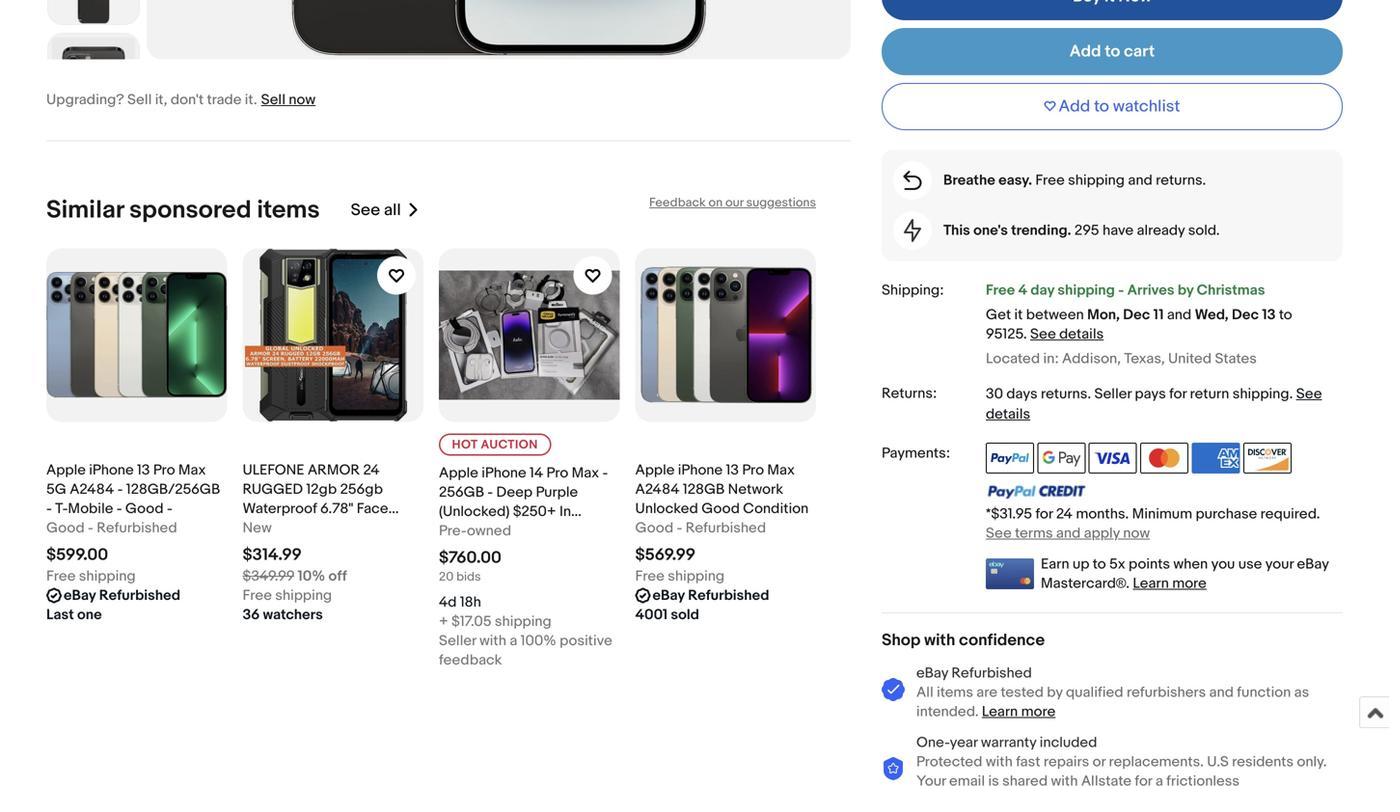 Task type: locate. For each thing, give the bounding box(es) containing it.
1 vertical spatial a
[[1156, 773, 1164, 786]]

all
[[384, 200, 401, 221]]

free inside new $314.99 $349.99 10% off free shipping 36 watchers
[[243, 587, 272, 605]]

1 horizontal spatial learn more link
[[1133, 575, 1207, 593]]

1 horizontal spatial max
[[572, 465, 599, 482]]

1 vertical spatial see details link
[[986, 386, 1322, 423]]

2 horizontal spatial ebay refurbished
[[917, 665, 1032, 682]]

paypal credit image
[[986, 484, 1087, 500]]

iphone inside apple iphone 13 pro max 5g a2484 - 128gb/256gb - t-mobile - good - good - refurbished $599.00 free shipping
[[89, 462, 134, 479]]

for inside *$31.95 for 24 months. minimum purchase required. see terms and apply now
[[1036, 506, 1053, 523]]

add inside add to watchlist button
[[1059, 97, 1091, 117]]

2 horizontal spatial max
[[768, 462, 795, 479]]

suggestions
[[746, 195, 816, 210]]

1 vertical spatial learn more
[[982, 704, 1056, 721]]

0 horizontal spatial 24
[[363, 462, 380, 479]]

with down repairs
[[1051, 773, 1078, 786]]

1 horizontal spatial a2484
[[635, 481, 680, 498]]

to inside free 4 day shipping - arrives by christmas get it between mon, dec 11 and wed, dec 13 to 95125 . see details located in: addison, texas, united states
[[1279, 306, 1293, 324]]

- left arrives
[[1119, 282, 1124, 299]]

minimum
[[1132, 506, 1193, 523]]

apple
[[46, 462, 86, 479], [635, 462, 675, 479], [439, 465, 478, 482]]

learn for tested
[[982, 704, 1018, 721]]

36 watchers text field
[[243, 606, 323, 625]]

pro for -
[[153, 462, 175, 479]]

and left "function" at the bottom
[[1210, 684, 1234, 702]]

tested
[[1001, 684, 1044, 702]]

max up network
[[768, 462, 795, 479]]

your
[[917, 773, 946, 786]]

refurbished
[[97, 520, 177, 537], [686, 520, 766, 537], [99, 587, 180, 605], [688, 587, 770, 605], [952, 665, 1032, 682]]

1 horizontal spatial pro
[[547, 465, 569, 482]]

1 horizontal spatial now
[[1123, 525, 1150, 542]]

pro inside apple iphone 13 pro max 5g a2484 - 128gb/256gb - t-mobile - good - good - refurbished $599.00 free shipping
[[153, 462, 175, 479]]

for up terms
[[1036, 506, 1053, 523]]

now right it.
[[289, 91, 316, 109]]

seller inside pre-owned $760.00 20 bids 4d 18h + $17.05 shipping seller with a 100% positive feedback
[[439, 633, 476, 650]]

1 horizontal spatial sell
[[261, 91, 286, 109]]

learn more for points
[[1133, 575, 1207, 593]]

with right shop on the right
[[925, 631, 956, 651]]

shipping inside apple iphone 13 pro max a2484 128gb network unlocked good condition good - refurbished $569.99 free shipping
[[668, 568, 725, 585]]

one
[[77, 606, 102, 624]]

1 free shipping text field from the left
[[46, 567, 136, 586]]

0 horizontal spatial a2484
[[70, 481, 114, 498]]

to left cart
[[1105, 42, 1121, 62]]

1 vertical spatial learn
[[982, 704, 1018, 721]]

with details__icon image for breathe easy.
[[904, 171, 922, 190]]

0 horizontal spatial more
[[1022, 704, 1056, 721]]

. up located
[[1024, 326, 1027, 343]]

1 ebay refurbished text field from the left
[[64, 586, 180, 606]]

max inside apple iphone 13 pro max 5g a2484 - 128gb/256gb - t-mobile - good - good - refurbished $599.00 free shipping
[[178, 462, 206, 479]]

2 vertical spatial for
[[1135, 773, 1153, 786]]

sponsored
[[129, 195, 252, 225]]

30 days returns . seller pays for return shipping .
[[986, 386, 1297, 403]]

on
[[709, 195, 723, 210]]

2 horizontal spatial .
[[1290, 386, 1293, 403]]

free shipping text field down $569.99 at bottom
[[635, 567, 725, 586]]

0 horizontal spatial a
[[510, 633, 518, 650]]

1 vertical spatial 24
[[1057, 506, 1073, 523]]

- left 't-'
[[46, 500, 52, 518]]

0 horizontal spatial items
[[257, 195, 320, 225]]

2 free shipping text field from the left
[[635, 567, 725, 586]]

a inside one-year warranty included protected with fast repairs or replacements. u.s residents only. your email is shared with allstate for a frictionles
[[1156, 773, 1164, 786]]

for down replacements.
[[1135, 773, 1153, 786]]

$760.00
[[439, 548, 502, 569]]

1 horizontal spatial ebay refurbished text field
[[653, 586, 770, 606]]

add inside add to cart link
[[1070, 42, 1102, 62]]

0 vertical spatial by
[[1178, 282, 1194, 299]]

refurbished down mobile
[[97, 520, 177, 537]]

breathe easy. free shipping and returns.
[[944, 172, 1206, 189]]

and up "up"
[[1057, 525, 1081, 542]]

1 horizontal spatial details
[[1060, 326, 1104, 343]]

0 horizontal spatial learn
[[982, 704, 1018, 721]]

iphone for -
[[89, 462, 134, 479]]

1 vertical spatial items
[[937, 684, 974, 702]]

hot
[[452, 438, 478, 453]]

Free shipping text field
[[46, 567, 136, 586], [635, 567, 725, 586]]

refurbished up sold
[[688, 587, 770, 605]]

iphone inside apple iphone 14 pro max - 256gb - deep purple (unlocked) $250+ in accessories
[[482, 465, 527, 482]]

-
[[1119, 282, 1124, 299], [603, 465, 608, 482], [117, 481, 123, 498], [488, 484, 493, 501], [46, 500, 52, 518], [117, 500, 122, 518], [167, 500, 173, 518], [88, 520, 93, 537], [677, 520, 683, 537]]

confidence
[[959, 631, 1045, 651]]

shipping inside free 4 day shipping - arrives by christmas get it between mon, dec 11 and wed, dec 13 to 95125 . see details located in: addison, texas, united states
[[1058, 282, 1115, 299]]

iphone up "128gb" on the bottom of the page
[[678, 462, 723, 479]]

+
[[439, 613, 448, 631]]

ebay refurbished up one
[[64, 587, 180, 605]]

with details__icon image left all
[[882, 678, 905, 702]]

have
[[1103, 222, 1134, 239]]

shipping down $569.99 "text box"
[[668, 568, 725, 585]]

free up '36'
[[243, 587, 272, 605]]

a left 100%
[[510, 633, 518, 650]]

trade
[[207, 91, 242, 109]]

Seller with a 100% positive feedback text field
[[439, 632, 620, 670]]

details down '30'
[[986, 406, 1031, 423]]

see
[[351, 200, 380, 221], [1031, 326, 1056, 343], [1297, 386, 1322, 403], [986, 525, 1012, 542]]

to left '5x'
[[1093, 556, 1106, 573]]

295
[[1075, 222, 1100, 239]]

1 vertical spatial now
[[1123, 525, 1150, 542]]

learn more
[[1133, 575, 1207, 593], [982, 704, 1056, 721]]

add to watchlist button
[[882, 83, 1343, 130]]

5g
[[46, 481, 66, 498]]

$349.99
[[243, 568, 294, 585]]

1 horizontal spatial more
[[1173, 575, 1207, 593]]

ebay refurbished for $569.99
[[653, 587, 770, 605]]

256gb
[[439, 484, 484, 501]]

- inside apple iphone 13 pro max a2484 128gb network unlocked good condition good - refurbished $569.99 free shipping
[[677, 520, 683, 537]]

1 vertical spatial by
[[1047, 684, 1063, 702]]

dec down christmas on the right of the page
[[1232, 306, 1259, 324]]

with details__icon image for ebay refurbished
[[882, 678, 905, 702]]

1 sell from the left
[[127, 91, 152, 109]]

iphone for $569.99
[[678, 462, 723, 479]]

seller
[[1095, 386, 1132, 403], [439, 633, 476, 650]]

details
[[1060, 326, 1104, 343], [986, 406, 1031, 423]]

to right "wed,"
[[1279, 306, 1293, 324]]

good - refurbished text field down "128gb" on the bottom of the page
[[635, 519, 766, 538]]

1 good - refurbished text field from the left
[[46, 519, 177, 538]]

0 vertical spatial add
[[1070, 42, 1102, 62]]

0 horizontal spatial seller
[[439, 633, 476, 650]]

refurbished down "128gb" on the bottom of the page
[[686, 520, 766, 537]]

0 horizontal spatial pro
[[153, 462, 175, 479]]

free down $569.99 at bottom
[[635, 568, 665, 585]]

max inside apple iphone 13 pro max a2484 128gb network unlocked good condition good - refurbished $569.99 free shipping
[[768, 462, 795, 479]]

one-year warranty included protected with fast repairs or replacements. u.s residents only. your email is shared with allstate for a frictionles
[[917, 735, 1327, 786]]

free down $599.00 text box
[[46, 568, 76, 585]]

iphone up mobile
[[89, 462, 134, 479]]

owned
[[467, 523, 511, 540]]

wed,
[[1195, 306, 1229, 324]]

0 vertical spatial more
[[1173, 575, 1207, 593]]

shipping up mon,
[[1058, 282, 1115, 299]]

0 horizontal spatial learn more link
[[982, 704, 1056, 721]]

1 horizontal spatial good - refurbished text field
[[635, 519, 766, 538]]

0 vertical spatial 24
[[363, 462, 380, 479]]

for right pays
[[1170, 386, 1187, 403]]

1 a2484 from the left
[[70, 481, 114, 498]]

0 horizontal spatial learn more
[[982, 704, 1056, 721]]

seller up feedback
[[439, 633, 476, 650]]

1 horizontal spatial items
[[937, 684, 974, 702]]

apple inside apple iphone 13 pro max 5g a2484 - 128gb/256gb - t-mobile - good - good - refurbished $599.00 free shipping
[[46, 462, 86, 479]]

see details link down between
[[1031, 326, 1104, 343]]

2 horizontal spatial for
[[1170, 386, 1187, 403]]

iphone up deep
[[482, 465, 527, 482]]

when
[[1174, 556, 1208, 573]]

1 horizontal spatial learn more
[[1133, 575, 1207, 593]]

- down unlocked
[[677, 520, 683, 537]]

condition
[[743, 500, 809, 518]]

1 vertical spatial more
[[1022, 704, 1056, 721]]

apple inside apple iphone 13 pro max a2484 128gb network unlocked good condition good - refurbished $569.99 free shipping
[[635, 462, 675, 479]]

with details__icon image left your
[[882, 757, 905, 782]]

1 vertical spatial add
[[1059, 97, 1091, 117]]

0 vertical spatial learn more
[[1133, 575, 1207, 593]]

13 up '128gb/256gb'
[[137, 462, 150, 479]]

purple
[[536, 484, 578, 501]]

feedback
[[649, 195, 706, 210]]

ebay inside earn up to 5x points when you use your ebay mastercard®.
[[1297, 556, 1329, 573]]

95125
[[986, 326, 1024, 343]]

20
[[439, 570, 454, 585]]

iphone inside apple iphone 13 pro max a2484 128gb network unlocked good condition good - refurbished $569.99 free shipping
[[678, 462, 723, 479]]

6.78"
[[320, 500, 354, 518]]

details up the addison,
[[1060, 326, 1104, 343]]

0 horizontal spatial free shipping text field
[[46, 567, 136, 586]]

1 horizontal spatial ebay refurbished
[[653, 587, 770, 605]]

20 bids text field
[[439, 570, 481, 585]]

free 4 day shipping - arrives by christmas get it between mon, dec 11 and wed, dec 13 to 95125 . see details located in: addison, texas, united states
[[986, 282, 1293, 368]]

2 horizontal spatial iphone
[[678, 462, 723, 479]]

with up is
[[986, 754, 1013, 771]]

sell left "it,"
[[127, 91, 152, 109]]

learn down are
[[982, 704, 1018, 721]]

to inside earn up to 5x points when you use your ebay mastercard®.
[[1093, 556, 1106, 573]]

don't
[[171, 91, 204, 109]]

4d 18h text field
[[439, 593, 481, 612]]

dec
[[1124, 306, 1151, 324], [1232, 306, 1259, 324]]

24 inside ulefone armor 24 rugged 12gb 256gb waterproof 6.78" face unlock nfc android 13
[[363, 462, 380, 479]]

0 vertical spatial now
[[289, 91, 316, 109]]

a2484 up unlocked
[[635, 481, 680, 498]]

1 vertical spatial for
[[1036, 506, 1053, 523]]

american express image
[[1192, 443, 1240, 474]]

$599.00 text field
[[46, 545, 108, 565]]

1 horizontal spatial a
[[1156, 773, 1164, 786]]

ebay refurbished up sold
[[653, 587, 770, 605]]

0 vertical spatial learn
[[1133, 575, 1169, 593]]

positive
[[560, 633, 613, 650]]

visa image
[[1089, 443, 1137, 474]]

pro inside apple iphone 13 pro max a2484 128gb network unlocked good condition good - refurbished $569.99 free shipping
[[742, 462, 764, 479]]

. up discover image
[[1290, 386, 1293, 403]]

upgrading? sell it, don't trade it. sell now
[[46, 91, 316, 109]]

1 horizontal spatial dec
[[1232, 306, 1259, 324]]

0 horizontal spatial iphone
[[89, 462, 134, 479]]

100%
[[521, 633, 557, 650]]

free shipping text field for $569.99
[[635, 567, 725, 586]]

included
[[1040, 735, 1098, 752]]

0 vertical spatial for
[[1170, 386, 1187, 403]]

by right arrives
[[1178, 282, 1194, 299]]

texas,
[[1125, 350, 1165, 368]]

1 horizontal spatial seller
[[1095, 386, 1132, 403]]

see inside 'see all' link
[[351, 200, 380, 221]]

by inside all items are tested by qualified refurbishers and function as intended.
[[1047, 684, 1063, 702]]

more down the tested
[[1022, 704, 1056, 721]]

shipping inside apple iphone 13 pro max 5g a2484 - 128gb/256gb - t-mobile - good - good - refurbished $599.00 free shipping
[[79, 568, 136, 585]]

refurbished up one
[[99, 587, 180, 605]]

ebay refurbished up are
[[917, 665, 1032, 682]]

*$31.95 for 24 months. minimum purchase required. see terms and apply now
[[986, 506, 1321, 542]]

2 ebay refurbished text field from the left
[[653, 586, 770, 606]]

0 horizontal spatial ebay refurbished text field
[[64, 586, 180, 606]]

add for add to watchlist
[[1059, 97, 1091, 117]]

free left 4
[[986, 282, 1015, 299]]

located
[[986, 350, 1040, 368]]

a2484 up mobile
[[70, 481, 114, 498]]

now down minimum
[[1123, 525, 1150, 542]]

24 inside *$31.95 for 24 months. minimum purchase required. see terms and apply now
[[1057, 506, 1073, 523]]

2 dec from the left
[[1232, 306, 1259, 324]]

pro inside apple iphone 14 pro max - 256gb - deep purple (unlocked) $250+ in accessories
[[547, 465, 569, 482]]

you
[[1212, 556, 1236, 573]]

free shipping text field down $599.00 text box
[[46, 567, 136, 586]]

1 horizontal spatial apple
[[439, 465, 478, 482]]

in
[[560, 503, 571, 521]]

and inside *$31.95 for 24 months. minimum purchase required. see terms and apply now
[[1057, 525, 1081, 542]]

items up the intended.
[[937, 684, 974, 702]]

qualified
[[1066, 684, 1124, 702]]

2 a2484 from the left
[[635, 481, 680, 498]]

13 inside apple iphone 13 pro max a2484 128gb network unlocked good condition good - refurbished $569.99 free shipping
[[726, 462, 739, 479]]

all items are tested by qualified refurbishers and function as intended.
[[917, 684, 1310, 721]]

see all link
[[351, 195, 420, 225]]

see details link down texas,
[[986, 386, 1322, 423]]

0 vertical spatial learn more link
[[1133, 575, 1207, 593]]

0 vertical spatial details
[[1060, 326, 1104, 343]]

with details__icon image
[[904, 171, 922, 190], [904, 219, 922, 242], [882, 678, 905, 702], [882, 757, 905, 782]]

shop
[[882, 631, 921, 651]]

0 vertical spatial seller
[[1095, 386, 1132, 403]]

See all text field
[[351, 200, 401, 221]]

0 vertical spatial see details link
[[1031, 326, 1104, 343]]

- down mobile
[[88, 520, 93, 537]]

hot auction
[[452, 438, 538, 453]]

replacements.
[[1109, 754, 1204, 771]]

learn more down points
[[1133, 575, 1207, 593]]

to left 'watchlist' at the right of the page
[[1094, 97, 1110, 117]]

0 vertical spatial items
[[257, 195, 320, 225]]

1 horizontal spatial iphone
[[482, 465, 527, 482]]

learn down points
[[1133, 575, 1169, 593]]

apple up 5g
[[46, 462, 86, 479]]

items inside all items are tested by qualified refurbishers and function as intended.
[[937, 684, 974, 702]]

refurbished up are
[[952, 665, 1032, 682]]

- inside free 4 day shipping - arrives by christmas get it between mon, dec 11 and wed, dec 13 to 95125 . see details located in: addison, texas, united states
[[1119, 282, 1124, 299]]

add left cart
[[1070, 42, 1102, 62]]

between
[[1026, 306, 1084, 324]]

learn more link down the tested
[[982, 704, 1056, 721]]

allstate
[[1082, 773, 1132, 786]]

0 horizontal spatial apple
[[46, 462, 86, 479]]

details inside free 4 day shipping - arrives by christmas get it between mon, dec 11 and wed, dec 13 to 95125 . see details located in: addison, texas, united states
[[1060, 326, 1104, 343]]

by
[[1178, 282, 1194, 299], [1047, 684, 1063, 702]]

learn more for by
[[982, 704, 1056, 721]]

good down "128gb" on the bottom of the page
[[702, 500, 740, 518]]

protected
[[917, 754, 983, 771]]

see all
[[351, 200, 401, 221]]

items
[[257, 195, 320, 225], [937, 684, 974, 702]]

now
[[289, 91, 316, 109], [1123, 525, 1150, 542]]

intended.
[[917, 704, 979, 721]]

refurbishers
[[1127, 684, 1206, 702]]

1 horizontal spatial free shipping text field
[[635, 567, 725, 586]]

seller left pays
[[1095, 386, 1132, 403]]

see inside see details
[[1297, 386, 1322, 403]]

purchase
[[1196, 506, 1258, 523]]

learn more down the tested
[[982, 704, 1056, 721]]

1 horizontal spatial learn
[[1133, 575, 1169, 593]]

pro up purple
[[547, 465, 569, 482]]

dec left 11
[[1124, 306, 1151, 324]]

ebay up all
[[917, 665, 949, 682]]

a2484 inside apple iphone 13 pro max a2484 128gb network unlocked good condition good - refurbished $569.99 free shipping
[[635, 481, 680, 498]]

4001 sold text field
[[635, 606, 699, 625]]

add down add to cart
[[1059, 97, 1091, 117]]

1 horizontal spatial by
[[1178, 282, 1194, 299]]

0 horizontal spatial by
[[1047, 684, 1063, 702]]

sell right it.
[[261, 91, 286, 109]]

or
[[1093, 754, 1106, 771]]

0 horizontal spatial dec
[[1124, 306, 1151, 324]]

shipping down 10%
[[275, 587, 332, 605]]

36
[[243, 606, 260, 624]]

1 vertical spatial learn more link
[[982, 704, 1056, 721]]

addison,
[[1062, 350, 1121, 368]]

shipping inside pre-owned $760.00 20 bids 4d 18h + $17.05 shipping seller with a 100% positive feedback
[[495, 613, 552, 631]]

free right easy.
[[1036, 172, 1065, 189]]

your
[[1266, 556, 1294, 573]]

apple up unlocked
[[635, 462, 675, 479]]

.
[[1024, 326, 1027, 343], [1088, 386, 1091, 403], [1290, 386, 1293, 403]]

free
[[1036, 172, 1065, 189], [986, 282, 1015, 299], [46, 568, 76, 585], [635, 568, 665, 585], [243, 587, 272, 605]]

Good - Refurbished text field
[[46, 519, 177, 538], [635, 519, 766, 538]]

upgrading?
[[46, 91, 124, 109]]

24 up the see terms and apply now button
[[1057, 506, 1073, 523]]

0 horizontal spatial for
[[1036, 506, 1053, 523]]

apple inside apple iphone 14 pro max - 256gb - deep purple (unlocked) $250+ in accessories
[[439, 465, 478, 482]]

0 horizontal spatial max
[[178, 462, 206, 479]]

good - refurbished text field down mobile
[[46, 519, 177, 538]]

with details__icon image left breathe
[[904, 171, 922, 190]]

a down replacements.
[[1156, 773, 1164, 786]]

shipping up 100%
[[495, 613, 552, 631]]

- right mobile
[[117, 500, 122, 518]]

ebay refurbished text field up one
[[64, 586, 180, 606]]

rugged
[[243, 481, 303, 498]]

0 horizontal spatial details
[[986, 406, 1031, 423]]

2 horizontal spatial apple
[[635, 462, 675, 479]]

13 up network
[[726, 462, 739, 479]]

1 vertical spatial seller
[[439, 633, 476, 650]]

24 for for
[[1057, 506, 1073, 523]]

1 horizontal spatial .
[[1088, 386, 1091, 403]]

and inside free 4 day shipping - arrives by christmas get it between mon, dec 11 and wed, dec 13 to 95125 . see details located in: addison, texas, united states
[[1167, 306, 1192, 324]]

sell
[[127, 91, 152, 109], [261, 91, 286, 109]]

0 horizontal spatial ebay refurbished
[[64, 587, 180, 605]]

0 horizontal spatial .
[[1024, 326, 1027, 343]]

free inside free 4 day shipping - arrives by christmas get it between mon, dec 11 and wed, dec 13 to 95125 . see details located in: addison, texas, united states
[[986, 282, 1015, 299]]

ebay refurbished text field for $569.99
[[653, 586, 770, 606]]

free inside apple iphone 13 pro max a2484 128gb network unlocked good condition good - refurbished $569.99 free shipping
[[635, 568, 665, 585]]

with
[[925, 631, 956, 651], [480, 633, 507, 650], [986, 754, 1013, 771], [1051, 773, 1078, 786]]

eBay Refurbished text field
[[64, 586, 180, 606], [653, 586, 770, 606]]

items left see all text field
[[257, 195, 320, 225]]

by inside free 4 day shipping - arrives by christmas get it between mon, dec 11 and wed, dec 13 to 95125 . see details located in: addison, texas, united states
[[1178, 282, 1194, 299]]

apple up 256gb
[[439, 465, 478, 482]]

2 horizontal spatial pro
[[742, 462, 764, 479]]

1 horizontal spatial for
[[1135, 773, 1153, 786]]

max up '128gb/256gb'
[[178, 462, 206, 479]]

. down the addison,
[[1088, 386, 1091, 403]]

2 good - refurbished text field from the left
[[635, 519, 766, 538]]

good down unlocked
[[635, 520, 674, 537]]

google pay image
[[1038, 443, 1086, 474]]

4
[[1019, 282, 1028, 299]]

max up purple
[[572, 465, 599, 482]]

0 horizontal spatial sell
[[127, 91, 152, 109]]

13 down face
[[379, 520, 392, 537]]

24 up 256gb
[[363, 462, 380, 479]]

1 vertical spatial details
[[986, 406, 1031, 423]]

13 down christmas on the right of the page
[[1263, 306, 1276, 324]]

new $314.99 $349.99 10% off free shipping 36 watchers
[[243, 520, 347, 624]]

0 horizontal spatial good - refurbished text field
[[46, 519, 177, 538]]

1 horizontal spatial 24
[[1057, 506, 1073, 523]]

0 vertical spatial a
[[510, 633, 518, 650]]

ebay refurbished text field up sold
[[653, 586, 770, 606]]



Task type: describe. For each thing, give the bounding box(es) containing it.
email
[[950, 773, 985, 786]]

see inside *$31.95 for 24 months. minimum purchase required. see terms and apply now
[[986, 525, 1012, 542]]

13 inside apple iphone 13 pro max 5g a2484 - 128gb/256gb - t-mobile - good - good - refurbished $599.00 free shipping
[[137, 462, 150, 479]]

watchers
[[263, 606, 323, 624]]

free shipping text field for $599.00
[[46, 567, 136, 586]]

sold.
[[1189, 222, 1220, 239]]

returns
[[1041, 386, 1088, 403]]

2 sell from the left
[[261, 91, 286, 109]]

Free shipping text field
[[243, 586, 332, 606]]

as
[[1295, 684, 1310, 702]]

max inside apple iphone 14 pro max - 256gb - deep purple (unlocked) $250+ in accessories
[[572, 465, 599, 482]]

Pre-owned text field
[[439, 522, 511, 541]]

in:
[[1044, 350, 1059, 368]]

learn more link for by
[[982, 704, 1056, 721]]

1 dec from the left
[[1124, 306, 1151, 324]]

add to watchlist
[[1059, 97, 1181, 117]]

ebay mastercard image
[[986, 559, 1034, 590]]

months.
[[1076, 506, 1129, 523]]

this one's trending. 295 have already sold.
[[944, 222, 1220, 239]]

already
[[1137, 222, 1185, 239]]

paypal image
[[986, 443, 1034, 474]]

feedback
[[439, 652, 502, 669]]

similar
[[46, 195, 124, 225]]

are
[[977, 684, 998, 702]]

. inside free 4 day shipping - arrives by christmas get it between mon, dec 11 and wed, dec 13 to 95125 . see details located in: addison, texas, united states
[[1024, 326, 1027, 343]]

learn more link for points
[[1133, 575, 1207, 593]]

all
[[917, 684, 934, 702]]

off
[[329, 568, 347, 585]]

repairs
[[1044, 754, 1090, 771]]

and inside all items are tested by qualified refurbishers and function as intended.
[[1210, 684, 1234, 702]]

to inside button
[[1094, 97, 1110, 117]]

add to cart
[[1070, 42, 1155, 62]]

mon,
[[1088, 306, 1120, 324]]

apple iphone 14 pro max - 256gb - deep purple (unlocked) $250+ in accessories
[[439, 465, 608, 540]]

our
[[726, 195, 744, 210]]

bids
[[457, 570, 481, 585]]

residents
[[1232, 754, 1294, 771]]

apple iphone 13 pro max 5g a2484 - 128gb/256gb - t-mobile - good - good - refurbished $599.00 free shipping
[[46, 462, 220, 585]]

last one
[[46, 606, 102, 624]]

- right 14
[[603, 465, 608, 482]]

max for $569.99
[[768, 462, 795, 479]]

mastercard®.
[[1041, 575, 1130, 593]]

warranty
[[981, 735, 1037, 752]]

128gb/256gb
[[126, 481, 220, 498]]

details inside see details
[[986, 406, 1031, 423]]

- down '128gb/256gb'
[[167, 500, 173, 518]]

good down 't-'
[[46, 520, 85, 537]]

nfc
[[292, 520, 320, 537]]

$17.05
[[452, 613, 492, 631]]

armor
[[308, 462, 360, 479]]

pre-
[[439, 523, 467, 540]]

with inside pre-owned $760.00 20 bids 4d 18h + $17.05 shipping seller with a 100% positive feedback
[[480, 633, 507, 650]]

arrives
[[1128, 282, 1175, 299]]

24 for armor
[[363, 462, 380, 479]]

New text field
[[243, 519, 272, 538]]

similar sponsored items
[[46, 195, 320, 225]]

see inside free 4 day shipping - arrives by christmas get it between mon, dec 11 and wed, dec 13 to 95125 . see details located in: addison, texas, united states
[[1031, 326, 1056, 343]]

*$31.95
[[986, 506, 1033, 523]]

0 horizontal spatial now
[[289, 91, 316, 109]]

4001 sold
[[635, 606, 699, 624]]

sell now link
[[261, 91, 316, 109]]

add for add to cart
[[1070, 42, 1102, 62]]

learn for 5x
[[1133, 575, 1169, 593]]

auction
[[481, 438, 538, 453]]

cart
[[1124, 42, 1155, 62]]

$569.99 text field
[[635, 545, 696, 565]]

face
[[357, 500, 388, 518]]

network
[[728, 481, 784, 498]]

fast
[[1016, 754, 1041, 771]]

it.
[[245, 91, 257, 109]]

4001
[[635, 606, 668, 624]]

ebay up 4001 sold text field
[[653, 587, 685, 605]]

previous price $349.99 10% off text field
[[243, 567, 347, 586]]

shipping down states
[[1233, 386, 1290, 403]]

refurbished inside apple iphone 13 pro max a2484 128gb network unlocked good condition good - refurbished $569.99 free shipping
[[686, 520, 766, 537]]

refurbished inside apple iphone 13 pro max 5g a2484 - 128gb/256gb - t-mobile - good - good - refurbished $599.00 free shipping
[[97, 520, 177, 537]]

13 inside ulefone armor 24 rugged 12gb 256gb waterproof 6.78" face unlock nfc android 13
[[379, 520, 392, 537]]

$314.99
[[243, 545, 302, 565]]

good - refurbished text field for $569.99
[[635, 519, 766, 538]]

with details__icon image for one-year warranty included
[[882, 757, 905, 782]]

waterproof
[[243, 500, 317, 518]]

ebay refurbished text field for $599.00
[[64, 586, 180, 606]]

apply
[[1084, 525, 1120, 542]]

a inside pre-owned $760.00 20 bids 4d 18h + $17.05 shipping seller with a 100% positive feedback
[[510, 633, 518, 650]]

ebay refurbished for $599.00
[[64, 587, 180, 605]]

Last one text field
[[46, 606, 102, 625]]

now inside *$31.95 for 24 months. minimum purchase required. see terms and apply now
[[1123, 525, 1150, 542]]

- left deep
[[488, 484, 493, 501]]

apple for $569.99
[[635, 462, 675, 479]]

up
[[1073, 556, 1090, 573]]

shipping inside new $314.99 $349.99 10% off free shipping 36 watchers
[[275, 587, 332, 605]]

pays
[[1135, 386, 1166, 403]]

feedback on our suggestions
[[649, 195, 816, 210]]

more for points
[[1173, 575, 1207, 593]]

$569.99
[[635, 545, 696, 565]]

new
[[243, 520, 272, 537]]

a2484 inside apple iphone 13 pro max 5g a2484 - 128gb/256gb - t-mobile - good - good - refurbished $599.00 free shipping
[[70, 481, 114, 498]]

earn up to 5x points when you use your ebay mastercard®.
[[1041, 556, 1329, 593]]

with details__icon image for this one's trending.
[[904, 219, 922, 242]]

return
[[1190, 386, 1230, 403]]

easy.
[[999, 172, 1033, 189]]

good - refurbished text field for $599.00
[[46, 519, 177, 538]]

good down '128gb/256gb'
[[125, 500, 164, 518]]

max for -
[[178, 462, 206, 479]]

- left '128gb/256gb'
[[117, 481, 123, 498]]

watchlist
[[1113, 97, 1181, 117]]

$314.99 text field
[[243, 545, 302, 565]]

it,
[[155, 91, 167, 109]]

more for by
[[1022, 704, 1056, 721]]

unlock
[[243, 520, 289, 537]]

payments:
[[882, 445, 951, 462]]

u.s
[[1207, 754, 1229, 771]]

13 inside free 4 day shipping - arrives by christmas get it between mon, dec 11 and wed, dec 13 to 95125 . see details located in: addison, texas, united states
[[1263, 306, 1276, 324]]

for inside one-year warranty included protected with fast repairs or replacements. u.s residents only. your email is shared with allstate for a frictionles
[[1135, 773, 1153, 786]]

11
[[1154, 306, 1164, 324]]

christmas
[[1197, 282, 1266, 299]]

12gb
[[306, 481, 337, 498]]

mobile
[[68, 500, 113, 518]]

one-
[[917, 735, 950, 752]]

256gb
[[340, 481, 383, 498]]

add to cart link
[[882, 28, 1343, 75]]

$760.00 text field
[[439, 548, 502, 569]]

discover image
[[1244, 443, 1292, 474]]

ulefone
[[243, 462, 304, 479]]

breathe
[[944, 172, 996, 189]]

and left returns.
[[1128, 172, 1153, 189]]

(unlocked)
[[439, 503, 510, 521]]

18h
[[460, 594, 481, 611]]

pro for $569.99
[[742, 462, 764, 479]]

128gb
[[683, 481, 725, 498]]

free inside apple iphone 13 pro max 5g a2484 - 128gb/256gb - t-mobile - good - good - refurbished $599.00 free shipping
[[46, 568, 76, 585]]

shipping up 295
[[1068, 172, 1125, 189]]

sold
[[671, 606, 699, 624]]

+ $17.05 shipping text field
[[439, 612, 552, 632]]

master card image
[[1141, 443, 1189, 474]]

ebay up last one
[[64, 587, 96, 605]]

apple for $599.00
[[46, 462, 86, 479]]



Task type: vqa. For each thing, say whether or not it's contained in the screenshot.
| inside the 2022 Microsoft Surface Go 2 Pentium 4425Y 4GB RAM 64GB eMMC 10.5" Touch W10PRO $139.00 $299.00 | 54% off Free shipping
no



